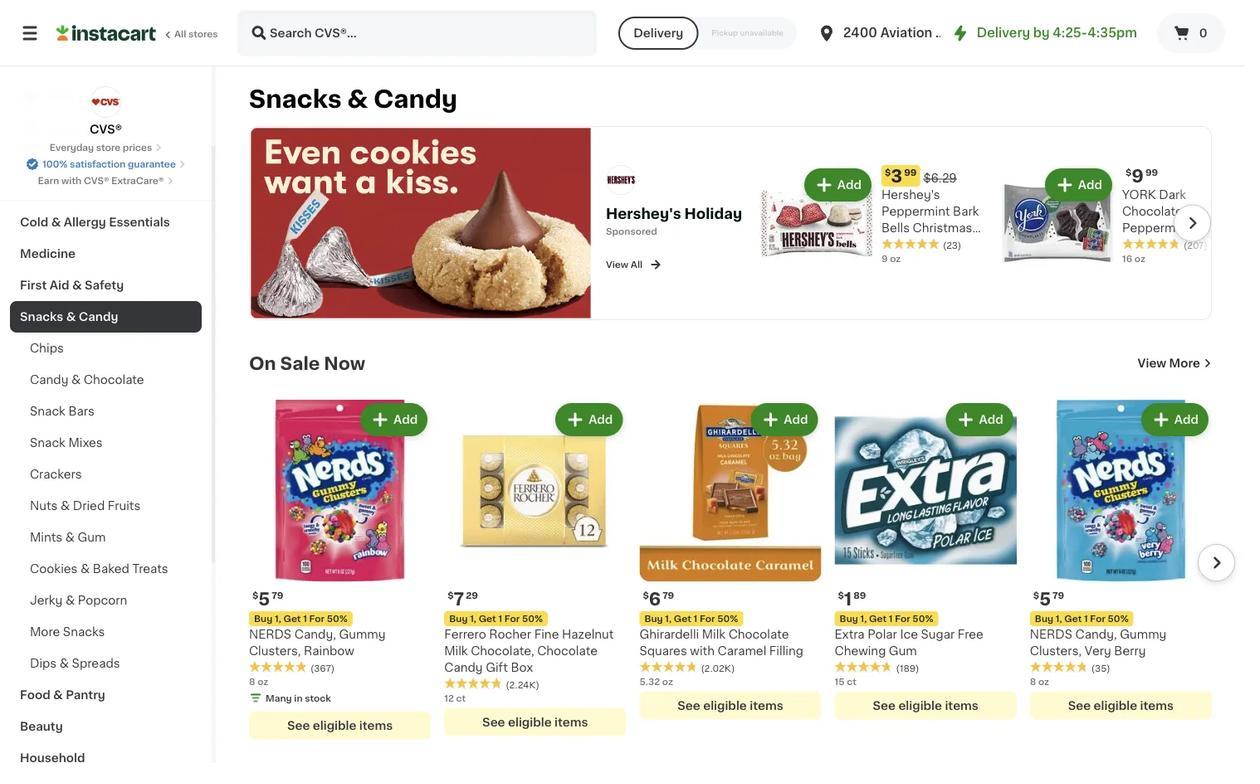 Task type: describe. For each thing, give the bounding box(es) containing it.
(367)
[[311, 664, 335, 673]]

$ for berry
[[1034, 592, 1040, 601]]

chocolate,
[[471, 646, 534, 658]]

earn with cvs® extracare®
[[38, 176, 164, 186]]

candy down chips
[[30, 374, 68, 386]]

$ 1 89
[[838, 591, 866, 608]]

0
[[1200, 27, 1208, 39]]

all stores
[[174, 29, 218, 39]]

chocolate for milk
[[729, 629, 789, 641]]

12
[[444, 694, 454, 703]]

& for the cold & allergy essentials "link"
[[51, 217, 61, 228]]

delivery for delivery
[[634, 27, 684, 39]]

cold & allergy essentials
[[20, 217, 170, 228]]

again
[[84, 125, 117, 136]]

polar
[[868, 629, 897, 641]]

add for nerds candy, gummy clusters, very berry
[[1175, 414, 1199, 426]]

snacks inside snacks & candy link
[[20, 311, 63, 323]]

for for with
[[700, 615, 715, 624]]

& for "cookies & baked treats" link
[[81, 564, 90, 575]]

fine
[[534, 629, 559, 641]]

more snacks
[[30, 627, 105, 638]]

allergy
[[64, 217, 106, 228]]

safety
[[85, 280, 124, 291]]

for for very
[[1090, 615, 1106, 624]]

oz for nerds candy, gummy clusters, rainbow
[[258, 677, 268, 687]]

buy for ferrero rocher fine hazelnut milk chocolate, chocolate candy gift box
[[449, 615, 468, 624]]

add button for nerds candy, gummy clusters, very berry
[[1143, 405, 1207, 435]]

0 vertical spatial gum
[[78, 532, 106, 544]]

prices
[[123, 143, 152, 152]]

bells
[[882, 222, 910, 234]]

ghirardelli
[[640, 629, 699, 641]]

on
[[249, 355, 276, 372]]

snacks & candy link
[[10, 301, 202, 333]]

patties
[[1123, 239, 1163, 251]]

& for dips & spreads link
[[60, 658, 69, 670]]

shop
[[46, 91, 78, 103]]

squares
[[640, 646, 687, 658]]

$6.29
[[924, 173, 957, 184]]

1 for chocolate,
[[498, 615, 502, 624]]

1, for ghirardelli milk chocolate squares with caramel filling
[[665, 615, 672, 624]]

see eligible items button down stock
[[249, 712, 431, 740]]

sale
[[280, 355, 320, 372]]

see down in
[[287, 720, 310, 732]]

50% for rainbow
[[327, 615, 348, 624]]

50% for free
[[913, 615, 934, 624]]

$3.99 original price: $6.29 element
[[882, 165, 993, 187]]

8 for nerds candy, gummy clusters, rainbow
[[249, 677, 255, 687]]

0 vertical spatial with
[[61, 176, 81, 186]]

items for ferrero rocher fine hazelnut milk chocolate, chocolate candy gift box
[[555, 717, 588, 729]]

crackers
[[30, 469, 82, 481]]

1 for chewing
[[889, 615, 893, 624]]

buy 1, get 1 for 50% for very
[[1035, 615, 1129, 624]]

1 for caramel
[[694, 615, 698, 624]]

first aid & safety
[[20, 280, 124, 291]]

buy it again
[[46, 125, 117, 136]]

$ 5 79 for nerds candy, gummy clusters, very berry
[[1034, 591, 1065, 608]]

16
[[1123, 254, 1133, 263]]

delivery by 4:25-4:35pm
[[977, 27, 1137, 39]]

chocolate inside ferrero rocher fine hazelnut milk chocolate, chocolate candy gift box
[[537, 646, 598, 658]]

milk inside ghirardelli milk chocolate squares with caramel filling
[[702, 629, 726, 641]]

eligible for chewing
[[899, 700, 942, 712]]

see for caramel
[[678, 700, 701, 712]]

items for ghirardelli milk chocolate squares with caramel filling
[[750, 700, 784, 712]]

1 up nerds candy, gummy clusters, rainbow
[[303, 615, 307, 624]]

hershey's holiday spo nsored
[[606, 207, 742, 236]]

stock
[[305, 694, 331, 703]]

0 vertical spatial snacks
[[249, 88, 342, 111]]

ferrero rocher fine hazelnut milk chocolate, chocolate candy gift box
[[444, 629, 614, 674]]

0 horizontal spatial 9
[[882, 254, 888, 263]]

nerds candy, gummy clusters, rainbow
[[249, 629, 386, 658]]

1 horizontal spatial 9
[[1132, 167, 1144, 185]]

candy inside york dark chocolate peppermint patties snowflakes christmas candy
[[1185, 256, 1224, 267]]

5 for nerds candy, gummy clusters, rainbow
[[258, 591, 270, 608]]

cookies & baked treats link
[[10, 554, 202, 585]]

product group containing 1
[[835, 400, 1017, 720]]

view more link
[[1138, 355, 1212, 372]]

get for nerds candy, gummy clusters, very berry
[[1065, 615, 1082, 624]]

ct for 1
[[847, 677, 857, 687]]

clusters, for nerds candy, gummy clusters, very berry
[[1030, 646, 1082, 658]]

1, for ferrero rocher fine hazelnut milk chocolate, chocolate candy gift box
[[470, 615, 477, 624]]

for for rainbow
[[309, 615, 325, 624]]

see eligible items for berry
[[1068, 700, 1174, 712]]

& for snacks & candy link
[[66, 311, 76, 323]]

snack mixes link
[[10, 428, 202, 459]]

$ for caramel
[[643, 592, 649, 601]]

clusters, for nerds candy, gummy clusters, rainbow
[[249, 646, 301, 658]]

15 ct
[[835, 677, 857, 687]]

popcorn
[[78, 595, 127, 607]]

delivery for delivery by 4:25-4:35pm
[[977, 27, 1031, 39]]

for for free
[[895, 615, 911, 624]]

& for jerky & popcorn 'link'
[[66, 595, 75, 607]]

chips link
[[10, 333, 202, 364]]

chips
[[30, 343, 64, 355]]

(2.02k)
[[701, 664, 735, 673]]

$ 3 99
[[885, 167, 917, 185]]

see eligible items for chocolate,
[[482, 717, 588, 729]]

eligible for caramel
[[703, 700, 747, 712]]

4:35pm
[[1088, 27, 1137, 39]]

cookies & baked treats
[[30, 564, 168, 575]]

1 for berry
[[1084, 615, 1088, 624]]

guarantee
[[128, 160, 176, 169]]

$ for chocolate,
[[448, 592, 454, 601]]

nuts
[[30, 501, 58, 512]]

first
[[20, 280, 47, 291]]

jerky & popcorn link
[[10, 585, 202, 617]]

buy it again link
[[10, 114, 202, 147]]

5.32 oz
[[640, 677, 673, 687]]

item carousel region
[[226, 393, 1235, 750]]

(35)
[[1092, 664, 1111, 673]]

12 ct
[[444, 694, 466, 703]]

delivery by 4:25-4:35pm link
[[950, 23, 1137, 43]]

see eligible items for chewing
[[873, 700, 979, 712]]

dips
[[30, 658, 57, 670]]

jerky
[[30, 595, 63, 607]]

1, for nerds candy, gummy clusters, rainbow
[[275, 615, 281, 624]]

dr
[[936, 27, 951, 39]]

food
[[20, 690, 50, 702]]

oz for nerds candy, gummy clusters, very berry
[[1039, 677, 1050, 687]]

candy inside ferrero rocher fine hazelnut milk chocolate, chocolate candy gift box
[[444, 663, 483, 674]]

see eligible items button for chewing
[[835, 692, 1017, 720]]

3
[[891, 167, 903, 185]]

(23)
[[943, 241, 962, 250]]

everyday store prices link
[[50, 141, 162, 154]]

all stores link
[[56, 10, 219, 56]]

2400
[[844, 27, 878, 39]]

shop link
[[10, 81, 202, 114]]

bark
[[953, 206, 979, 217]]

ct for 7
[[456, 694, 466, 703]]

hershey's for holiday
[[606, 207, 681, 221]]

buy for nerds candy, gummy clusters, rainbow
[[254, 615, 273, 624]]

more inside more snacks link
[[30, 627, 60, 638]]

nerds candy, gummy clusters, very berry
[[1030, 629, 1167, 658]]

(207)
[[1184, 241, 1208, 250]]

mints & gum link
[[10, 522, 202, 554]]

1 product group from the left
[[249, 400, 431, 740]]

beauty link
[[10, 712, 202, 743]]

50% for very
[[1108, 615, 1129, 624]]

rainbow
[[304, 646, 354, 658]]

product group containing 7
[[444, 400, 626, 737]]

york dark chocolate peppermint patties snowflakes christmas candy
[[1123, 189, 1233, 267]]

hershey's image
[[606, 165, 636, 195]]

aid
[[50, 280, 69, 291]]

see eligible items down stock
[[287, 720, 393, 732]]

peppermint inside york dark chocolate peppermint patties snowflakes christmas candy
[[1123, 222, 1191, 234]]

very
[[1085, 646, 1112, 658]]

view more
[[1138, 358, 1201, 369]]

delivery button
[[619, 17, 699, 50]]

4:25-
[[1053, 27, 1088, 39]]

chocolate for &
[[84, 374, 144, 386]]

snacks & candy inside snacks & candy link
[[20, 311, 118, 323]]

with inside ghirardelli milk chocolate squares with caramel filling
[[690, 646, 715, 658]]

1, for nerds candy, gummy clusters, very berry
[[1056, 615, 1062, 624]]

view for view all
[[606, 260, 629, 269]]

milk inside ferrero rocher fine hazelnut milk chocolate, chocolate candy gift box
[[444, 646, 468, 658]]

99 for 9
[[1146, 168, 1158, 177]]

earn
[[38, 176, 59, 186]]

extra
[[835, 629, 865, 641]]

79 for nerds candy, gummy clusters, very berry
[[1053, 592, 1065, 601]]

box
[[511, 663, 533, 674]]

79 for nerds candy, gummy clusters, rainbow
[[272, 592, 283, 601]]

5 product group from the left
[[1030, 400, 1212, 720]]

$ for candy
[[885, 168, 891, 177]]

0 vertical spatial all
[[174, 29, 186, 39]]



Task type: locate. For each thing, give the bounding box(es) containing it.
for for milk
[[505, 615, 520, 624]]

1 horizontal spatial gummy
[[1120, 629, 1167, 641]]

pantry
[[66, 690, 105, 702]]

0 horizontal spatial christmas
[[913, 222, 973, 234]]

product group
[[249, 400, 431, 740], [444, 400, 626, 737], [640, 400, 822, 720], [835, 400, 1017, 720], [1030, 400, 1212, 720]]

1 5 from the left
[[258, 591, 270, 608]]

1 horizontal spatial delivery
[[977, 27, 1031, 39]]

buy down '6'
[[645, 615, 663, 624]]

hershey's holiday image
[[250, 127, 592, 319]]

1 up nerds candy, gummy clusters, very berry
[[1084, 615, 1088, 624]]

get up polar
[[869, 615, 887, 624]]

50% up the ice
[[913, 615, 934, 624]]

oz right 5.32
[[662, 677, 673, 687]]

view for view more
[[1138, 358, 1167, 369]]

ghirardelli milk chocolate squares with caramel filling
[[640, 629, 804, 658]]

3 79 from the left
[[1053, 592, 1065, 601]]

$ 6 79
[[643, 591, 674, 608]]

candy, for rainbow
[[295, 629, 336, 641]]

oz for hershey's peppermint bark bells christmas candy
[[890, 254, 901, 263]]

1 horizontal spatial milk
[[702, 629, 726, 641]]

& for food & pantry link on the left bottom
[[53, 690, 63, 702]]

jerky & popcorn
[[30, 595, 127, 607]]

99 for 3
[[904, 168, 917, 177]]

$ up york
[[1126, 168, 1132, 177]]

candy up 9 oz
[[882, 239, 920, 251]]

1, up nerds candy, gummy clusters, very berry
[[1056, 615, 1062, 624]]

1 clusters, from the left
[[249, 646, 301, 658]]

christmas inside hershey's peppermint bark bells christmas candy
[[913, 222, 973, 234]]

1 left 89
[[844, 591, 852, 608]]

1 vertical spatial hershey's
[[606, 207, 681, 221]]

1 vertical spatial all
[[631, 260, 643, 269]]

8 oz down nerds candy, gummy clusters, very berry
[[1030, 677, 1050, 687]]

with up "(2.02k)"
[[690, 646, 715, 658]]

1 horizontal spatial $ 5 79
[[1034, 591, 1065, 608]]

1 horizontal spatial all
[[631, 260, 643, 269]]

1 vertical spatial milk
[[444, 646, 468, 658]]

gum inside extra polar ice sugar free chewing gum
[[889, 646, 917, 658]]

2 clusters, from the left
[[1030, 646, 1082, 658]]

15
[[835, 677, 845, 687]]

delivery
[[977, 27, 1031, 39], [634, 27, 684, 39]]

for
[[309, 615, 325, 624], [700, 615, 715, 624], [505, 615, 520, 624], [895, 615, 911, 624], [1090, 615, 1106, 624]]

oz up the many on the bottom
[[258, 677, 268, 687]]

1 vertical spatial snack
[[30, 438, 65, 449]]

4 get from the left
[[869, 615, 887, 624]]

add for nerds candy, gummy clusters, rainbow
[[394, 414, 418, 426]]

50% for milk
[[522, 615, 543, 624]]

1 get from the left
[[284, 615, 301, 624]]

$ inside $ 9 99
[[1126, 168, 1132, 177]]

see for berry
[[1068, 700, 1091, 712]]

hershey's peppermint bark bells christmas candy
[[882, 189, 979, 251]]

see eligible items button for caramel
[[640, 692, 822, 720]]

add button for ghirardelli milk chocolate squares with caramel filling
[[753, 405, 817, 435]]

now
[[324, 355, 365, 372]]

see eligible items for caramel
[[678, 700, 784, 712]]

3 buy 1, get 1 for 50% from the left
[[449, 615, 543, 624]]

gummy inside nerds candy, gummy clusters, rainbow
[[339, 629, 386, 641]]

99 up york
[[1146, 168, 1158, 177]]

0 horizontal spatial milk
[[444, 646, 468, 658]]

0 horizontal spatial candy,
[[295, 629, 336, 641]]

2 candy, from the left
[[1076, 629, 1117, 641]]

0 horizontal spatial all
[[174, 29, 186, 39]]

0 vertical spatial christmas
[[913, 222, 973, 234]]

lists
[[46, 158, 75, 169]]

0 vertical spatial snacks & candy
[[249, 88, 458, 111]]

1 gummy from the left
[[339, 629, 386, 641]]

see down chewing
[[873, 700, 896, 712]]

1 up ghirardelli
[[694, 615, 698, 624]]

ct right 12
[[456, 694, 466, 703]]

2 5 from the left
[[1040, 591, 1051, 608]]

oz down bells
[[890, 254, 901, 263]]

candy, for very
[[1076, 629, 1117, 641]]

0 horizontal spatial 8 oz
[[249, 677, 268, 687]]

lists link
[[10, 147, 202, 180]]

all left stores
[[174, 29, 186, 39]]

rocher
[[489, 629, 531, 641]]

see down the squares
[[678, 700, 701, 712]]

0 horizontal spatial hershey's
[[606, 207, 681, 221]]

medicine
[[20, 248, 76, 260]]

2 get from the left
[[674, 615, 692, 624]]

100% satisfaction guarantee button
[[26, 154, 186, 171]]

3 1, from the left
[[470, 615, 477, 624]]

2 snack from the top
[[30, 438, 65, 449]]

0 horizontal spatial 79
[[272, 592, 283, 601]]

8 oz
[[249, 677, 268, 687], [1030, 677, 1050, 687]]

3 for from the left
[[505, 615, 520, 624]]

clusters, up the many on the bottom
[[249, 646, 301, 658]]

1 for from the left
[[309, 615, 325, 624]]

for up the ice
[[895, 615, 911, 624]]

$ 9 99
[[1126, 167, 1158, 185]]

chocolate inside ghirardelli milk chocolate squares with caramel filling
[[729, 629, 789, 641]]

candy & chocolate link
[[10, 364, 202, 396]]

0 vertical spatial ct
[[847, 677, 857, 687]]

99
[[904, 168, 917, 177], [1146, 168, 1158, 177]]

1 vertical spatial cvs®
[[84, 176, 109, 186]]

9 up york
[[1132, 167, 1144, 185]]

in
[[294, 694, 303, 703]]

cookies
[[30, 564, 78, 575]]

get up ghirardelli
[[674, 615, 692, 624]]

0 horizontal spatial peppermint
[[882, 206, 950, 217]]

99 inside $ 9 99
[[1146, 168, 1158, 177]]

more inside view more link
[[1170, 358, 1201, 369]]

8 oz for nerds candy, gummy clusters, very berry
[[1030, 677, 1050, 687]]

1, up extra
[[861, 615, 867, 624]]

gum down dried
[[78, 532, 106, 544]]

2 8 oz from the left
[[1030, 677, 1050, 687]]

1 snack from the top
[[30, 406, 65, 418]]

see eligible items button
[[640, 692, 822, 720], [835, 692, 1017, 720], [1030, 692, 1212, 720], [444, 709, 626, 737], [249, 712, 431, 740]]

clusters, inside nerds candy, gummy clusters, very berry
[[1030, 646, 1082, 658]]

5 50% from the left
[[1108, 615, 1129, 624]]

1 buy 1, get 1 for 50% from the left
[[254, 615, 348, 624]]

9
[[1132, 167, 1144, 185], [882, 254, 888, 263]]

1, up nerds candy, gummy clusters, rainbow
[[275, 615, 281, 624]]

$ inside the '$ 1 89'
[[838, 592, 844, 601]]

$ left the '29'
[[448, 592, 454, 601]]

1 vertical spatial gum
[[889, 646, 917, 658]]

nerds for nerds candy, gummy clusters, very berry
[[1030, 629, 1073, 641]]

1 horizontal spatial more
[[1170, 358, 1201, 369]]

100%
[[42, 160, 68, 169]]

add for ghirardelli milk chocolate squares with caramel filling
[[784, 414, 808, 426]]

chocolate down hazelnut
[[537, 646, 598, 658]]

79 inside $ 6 79
[[663, 592, 674, 601]]

on sale now
[[249, 355, 365, 372]]

79 right '6'
[[663, 592, 674, 601]]

get up nerds candy, gummy clusters, rainbow
[[284, 615, 301, 624]]

gummy for nerds candy, gummy clusters, very berry
[[1120, 629, 1167, 641]]

buy 1, get 1 for 50% up nerds candy, gummy clusters, very berry
[[1035, 615, 1129, 624]]

79
[[272, 592, 283, 601], [663, 592, 674, 601], [1053, 592, 1065, 601]]

1 horizontal spatial view
[[1138, 358, 1167, 369]]

nerds for nerds candy, gummy clusters, rainbow
[[249, 629, 292, 641]]

(189)
[[896, 664, 919, 673]]

see eligible items button for chocolate,
[[444, 709, 626, 737]]

5 up nerds candy, gummy clusters, rainbow
[[258, 591, 270, 608]]

product group containing 6
[[640, 400, 822, 720]]

2 99 from the left
[[1146, 168, 1158, 177]]

see eligible items button for berry
[[1030, 692, 1212, 720]]

christmas down patties
[[1123, 256, 1182, 267]]

buy for nerds candy, gummy clusters, very berry
[[1035, 615, 1054, 624]]

1 vertical spatial 9
[[882, 254, 888, 263]]

buy 1, get 1 for 50% for milk
[[449, 615, 543, 624]]

buy 1, get 1 for 50% for free
[[840, 615, 934, 624]]

snacks inside more snacks link
[[63, 627, 105, 638]]

instacart logo image
[[56, 23, 156, 43]]

5 up nerds candy, gummy clusters, very berry
[[1040, 591, 1051, 608]]

2 horizontal spatial 79
[[1053, 592, 1065, 601]]

0 horizontal spatial 5
[[258, 591, 270, 608]]

buy left it
[[46, 125, 70, 136]]

candy & chocolate
[[30, 374, 144, 386]]

snack
[[30, 406, 65, 418], [30, 438, 65, 449]]

3 product group from the left
[[640, 400, 822, 720]]

99 inside $ 3 99
[[904, 168, 917, 177]]

5 get from the left
[[1065, 615, 1082, 624]]

5 for nerds candy, gummy clusters, very berry
[[1040, 591, 1051, 608]]

0 vertical spatial 9
[[1132, 167, 1144, 185]]

2 product group from the left
[[444, 400, 626, 737]]

milk up caramel
[[702, 629, 726, 641]]

1 vertical spatial more
[[30, 627, 60, 638]]

3 get from the left
[[479, 615, 496, 624]]

& for mints & gum link
[[65, 532, 75, 544]]

clusters, inside nerds candy, gummy clusters, rainbow
[[249, 646, 301, 658]]

clusters, left very
[[1030, 646, 1082, 658]]

5 for from the left
[[1090, 615, 1106, 624]]

eligible down (189) at the right
[[899, 700, 942, 712]]

caramel
[[718, 646, 767, 658]]

$ up nerds candy, gummy clusters, rainbow
[[252, 592, 258, 601]]

oz right 16
[[1135, 254, 1146, 263]]

everyday
[[50, 143, 94, 152]]

snacks & candy
[[249, 88, 458, 111], [20, 311, 118, 323]]

0 vertical spatial snack
[[30, 406, 65, 418]]

buy up nerds candy, gummy clusters, very berry
[[1035, 615, 1054, 624]]

79 up nerds candy, gummy clusters, rainbow
[[272, 592, 283, 601]]

peppermint up bells
[[882, 206, 950, 217]]

1, for extra polar ice sugar free chewing gum
[[861, 615, 867, 624]]

& inside "link"
[[51, 217, 61, 228]]

1 vertical spatial with
[[690, 646, 715, 658]]

0 vertical spatial peppermint
[[882, 206, 950, 217]]

8 for nerds candy, gummy clusters, very berry
[[1030, 677, 1036, 687]]

1 horizontal spatial gum
[[889, 646, 917, 658]]

Search field
[[239, 12, 595, 55]]

1 vertical spatial christmas
[[1123, 256, 1182, 267]]

buy up nerds candy, gummy clusters, rainbow
[[254, 615, 273, 624]]

gummy for nerds candy, gummy clusters, rainbow
[[339, 629, 386, 641]]

delivery inside button
[[634, 27, 684, 39]]

chocolate inside york dark chocolate peppermint patties snowflakes christmas candy
[[1123, 206, 1183, 217]]

1 vertical spatial peppermint
[[1123, 222, 1191, 234]]

0 horizontal spatial snacks & candy
[[20, 311, 118, 323]]

milk down the ferrero
[[444, 646, 468, 658]]

gift
[[486, 663, 508, 674]]

0 horizontal spatial view
[[606, 260, 629, 269]]

gummy up berry
[[1120, 629, 1167, 641]]

eligible down "(2.02k)"
[[703, 700, 747, 712]]

2 gummy from the left
[[1120, 629, 1167, 641]]

get for extra polar ice sugar free chewing gum
[[869, 615, 887, 624]]

0 horizontal spatial $ 5 79
[[252, 591, 283, 608]]

4 for from the left
[[895, 615, 911, 624]]

None search field
[[237, 10, 597, 56]]

crackers link
[[10, 459, 202, 491]]

4 product group from the left
[[835, 400, 1017, 720]]

add button for nerds candy, gummy clusters, rainbow
[[362, 405, 426, 435]]

see eligible items button down "(2.02k)"
[[640, 692, 822, 720]]

& for candy & chocolate link
[[71, 374, 81, 386]]

filling
[[770, 646, 804, 658]]

79 for ghirardelli milk chocolate squares with caramel filling
[[663, 592, 674, 601]]

1
[[844, 591, 852, 608], [303, 615, 307, 624], [694, 615, 698, 624], [498, 615, 502, 624], [889, 615, 893, 624], [1084, 615, 1088, 624]]

2 1, from the left
[[665, 615, 672, 624]]

add for extra polar ice sugar free chewing gum
[[979, 414, 1004, 426]]

0 horizontal spatial ct
[[456, 694, 466, 703]]

0 vertical spatial cvs®
[[90, 124, 122, 135]]

4 50% from the left
[[913, 615, 934, 624]]

buy 1, get 1 for 50% up polar
[[840, 615, 934, 624]]

see eligible items button down (35)
[[1030, 692, 1212, 720]]

2 50% from the left
[[717, 615, 738, 624]]

0 horizontal spatial nerds
[[249, 629, 292, 641]]

hershey's inside hershey's peppermint bark bells christmas candy
[[882, 189, 940, 201]]

for up nerds candy, gummy clusters, rainbow
[[309, 615, 325, 624]]

4 buy 1, get 1 for 50% from the left
[[840, 615, 934, 624]]

chocolate up caramel
[[729, 629, 789, 641]]

hershey's inside hershey's holiday spo nsored
[[606, 207, 681, 221]]

1 horizontal spatial ct
[[847, 677, 857, 687]]

$ 5 79 up nerds candy, gummy clusters, rainbow
[[252, 591, 283, 608]]

mints
[[30, 532, 62, 544]]

cold & allergy essentials link
[[10, 207, 202, 238]]

earn with cvs® extracare® link
[[38, 174, 174, 188]]

extracare®
[[111, 176, 164, 186]]

cvs® down satisfaction
[[84, 176, 109, 186]]

1 horizontal spatial peppermint
[[1123, 222, 1191, 234]]

items for nerds candy, gummy clusters, rainbow
[[359, 720, 393, 732]]

0 vertical spatial hershey's
[[882, 189, 940, 201]]

1 79 from the left
[[272, 592, 283, 601]]

100% satisfaction guarantee
[[42, 160, 176, 169]]

see eligible items down "(2.02k)"
[[678, 700, 784, 712]]

eligible down (35)
[[1094, 700, 1138, 712]]

$ 7 29
[[448, 591, 478, 608]]

$ inside $ 6 79
[[643, 592, 649, 601]]

eligible for berry
[[1094, 700, 1138, 712]]

buy
[[46, 125, 70, 136], [254, 615, 273, 624], [645, 615, 663, 624], [449, 615, 468, 624], [840, 615, 858, 624], [1035, 615, 1054, 624]]

$ up ghirardelli
[[643, 592, 649, 601]]

food & pantry link
[[10, 680, 202, 712]]

bars
[[68, 406, 95, 418]]

holiday
[[685, 207, 742, 221]]

chocolate for dark
[[1123, 206, 1183, 217]]

food & pantry
[[20, 690, 105, 702]]

1 horizontal spatial clusters,
[[1030, 646, 1082, 658]]

1 nerds from the left
[[249, 629, 292, 641]]

1 vertical spatial snacks & candy
[[20, 311, 118, 323]]

0 horizontal spatial 8
[[249, 677, 255, 687]]

buy for extra polar ice sugar free chewing gum
[[840, 615, 858, 624]]

2 nerds from the left
[[1030, 629, 1073, 641]]

for up the rocher
[[505, 615, 520, 624]]

$ left the $6.29
[[885, 168, 891, 177]]

buy up extra
[[840, 615, 858, 624]]

stores
[[188, 29, 218, 39]]

get for ghirardelli milk chocolate squares with caramel filling
[[674, 615, 692, 624]]

chocolate down york
[[1123, 206, 1183, 217]]

christmas up (23)
[[913, 222, 973, 234]]

see for chewing
[[873, 700, 896, 712]]

more
[[1170, 358, 1201, 369], [30, 627, 60, 638]]

1 candy, from the left
[[295, 629, 336, 641]]

hershey's for peppermint
[[882, 189, 940, 201]]

oz for ghirardelli milk chocolate squares with caramel filling
[[662, 677, 673, 687]]

see down very
[[1068, 700, 1091, 712]]

gummy inside nerds candy, gummy clusters, very berry
[[1120, 629, 1167, 641]]

1 8 from the left
[[249, 677, 255, 687]]

beauty
[[20, 722, 63, 733]]

candy, inside nerds candy, gummy clusters, rainbow
[[295, 629, 336, 641]]

chewing
[[835, 646, 886, 658]]

50% for with
[[717, 615, 738, 624]]

oz down nerds candy, gummy clusters, very berry
[[1039, 677, 1050, 687]]

with down lists
[[61, 176, 81, 186]]

snack left bars
[[30, 406, 65, 418]]

1 horizontal spatial snacks & candy
[[249, 88, 458, 111]]

candy, up very
[[1076, 629, 1117, 641]]

candy down safety
[[79, 311, 118, 323]]

snowflakes
[[1166, 239, 1233, 251]]

see eligible items down (189) at the right
[[873, 700, 979, 712]]

8 oz for nerds candy, gummy clusters, rainbow
[[249, 677, 268, 687]]

candy, inside nerds candy, gummy clusters, very berry
[[1076, 629, 1117, 641]]

1 horizontal spatial 79
[[663, 592, 674, 601]]

get for ferrero rocher fine hazelnut milk chocolate, chocolate candy gift box
[[479, 615, 496, 624]]

delivery inside delivery by 4:25-4:35pm link
[[977, 27, 1031, 39]]

1 vertical spatial ct
[[456, 694, 466, 703]]

9 down bells
[[882, 254, 888, 263]]

nerds
[[249, 629, 292, 641], [1030, 629, 1073, 641]]

& for nuts & dried fruits link
[[61, 501, 70, 512]]

2 vertical spatial snacks
[[63, 627, 105, 638]]

1 up the rocher
[[498, 615, 502, 624]]

peppermint up patties
[[1123, 222, 1191, 234]]

1 horizontal spatial christmas
[[1123, 256, 1182, 267]]

add button for extra polar ice sugar free chewing gum
[[948, 405, 1012, 435]]

peppermint inside hershey's peppermint bark bells christmas candy
[[882, 206, 950, 217]]

see eligible items button down (189) at the right
[[835, 692, 1017, 720]]

snack bars
[[30, 406, 95, 418]]

items for extra polar ice sugar free chewing gum
[[945, 700, 979, 712]]

$ left 89
[[838, 592, 844, 601]]

3 50% from the left
[[522, 615, 543, 624]]

2 for from the left
[[700, 615, 715, 624]]

items
[[750, 700, 784, 712], [945, 700, 979, 712], [1140, 700, 1174, 712], [555, 717, 588, 729], [359, 720, 393, 732]]

add button for ferrero rocher fine hazelnut milk chocolate, chocolate candy gift box
[[557, 405, 621, 435]]

get
[[284, 615, 301, 624], [674, 615, 692, 624], [479, 615, 496, 624], [869, 615, 887, 624], [1065, 615, 1082, 624]]

1 99 from the left
[[904, 168, 917, 177]]

2 8 from the left
[[1030, 677, 1036, 687]]

mints & gum
[[30, 532, 106, 544]]

$ 5 79 up nerds candy, gummy clusters, very berry
[[1034, 591, 1065, 608]]

1 horizontal spatial nerds
[[1030, 629, 1073, 641]]

chocolate up snack bars link
[[84, 374, 144, 386]]

candy down search field
[[374, 88, 458, 111]]

1 horizontal spatial 99
[[1146, 168, 1158, 177]]

0 horizontal spatial with
[[61, 176, 81, 186]]

dips & spreads link
[[10, 648, 202, 680]]

1 $ 5 79 from the left
[[252, 591, 283, 608]]

0 vertical spatial milk
[[702, 629, 726, 641]]

0 vertical spatial view
[[606, 260, 629, 269]]

nerds inside nerds candy, gummy clusters, rainbow
[[249, 629, 292, 641]]

gum up (189) at the right
[[889, 646, 917, 658]]

1 horizontal spatial hershey's
[[882, 189, 940, 201]]

0 horizontal spatial more
[[30, 627, 60, 638]]

(2.24k)
[[506, 681, 540, 690]]

candy down 'snowflakes'
[[1185, 256, 1224, 267]]

add for ferrero rocher fine hazelnut milk chocolate, chocolate candy gift box
[[589, 414, 613, 426]]

4 1, from the left
[[861, 615, 867, 624]]

9 oz
[[882, 254, 901, 263]]

eligible down stock
[[313, 720, 357, 732]]

5.32
[[640, 677, 660, 687]]

0 horizontal spatial gummy
[[339, 629, 386, 641]]

cvs® link
[[90, 86, 122, 138]]

chocolate
[[1123, 206, 1183, 217], [84, 374, 144, 386], [729, 629, 789, 641], [537, 646, 598, 658]]

snack for snack mixes
[[30, 438, 65, 449]]

see eligible items down (2.24k)
[[482, 717, 588, 729]]

1 1, from the left
[[275, 615, 281, 624]]

50% up ghirardelli milk chocolate squares with caramel filling
[[717, 615, 738, 624]]

snack mixes
[[30, 438, 103, 449]]

nerds inside nerds candy, gummy clusters, very berry
[[1030, 629, 1073, 641]]

1 8 oz from the left
[[249, 677, 268, 687]]

1, up ghirardelli
[[665, 615, 672, 624]]

99 right 3
[[904, 168, 917, 177]]

2 79 from the left
[[663, 592, 674, 601]]

1 horizontal spatial 5
[[1040, 591, 1051, 608]]

ice
[[900, 629, 918, 641]]

for up ghirardelli milk chocolate squares with caramel filling
[[700, 615, 715, 624]]

7
[[454, 591, 464, 608]]

eligible for chocolate,
[[508, 717, 552, 729]]

christmas inside york dark chocolate peppermint patties snowflakes christmas candy
[[1123, 256, 1182, 267]]

0 horizontal spatial delivery
[[634, 27, 684, 39]]

cvs® logo image
[[90, 86, 122, 118]]

2 buy 1, get 1 for 50% from the left
[[645, 615, 738, 624]]

satisfaction
[[70, 160, 126, 169]]

snack bars link
[[10, 396, 202, 428]]

eligible down (2.24k)
[[508, 717, 552, 729]]

nuts & dried fruits link
[[10, 491, 202, 522]]

5 buy 1, get 1 for 50% from the left
[[1035, 615, 1129, 624]]

candy inside hershey's peppermint bark bells christmas candy
[[882, 239, 920, 251]]

0 horizontal spatial 99
[[904, 168, 917, 177]]

2 $ 5 79 from the left
[[1034, 591, 1065, 608]]

$ for chewing
[[838, 592, 844, 601]]

with
[[61, 176, 81, 186], [690, 646, 715, 658]]

everyday store prices
[[50, 143, 152, 152]]

see for chocolate,
[[482, 717, 505, 729]]

8 oz up the many on the bottom
[[249, 677, 268, 687]]

see eligible items
[[678, 700, 784, 712], [873, 700, 979, 712], [1068, 700, 1174, 712], [482, 717, 588, 729], [287, 720, 393, 732]]

see eligible items button down (2.24k)
[[444, 709, 626, 737]]

1 vertical spatial snacks
[[20, 311, 63, 323]]

get up nerds candy, gummy clusters, very berry
[[1065, 615, 1082, 624]]

2400 aviation dr button
[[817, 10, 951, 56]]

1 horizontal spatial 8
[[1030, 677, 1036, 687]]

1 horizontal spatial with
[[690, 646, 715, 658]]

for up nerds candy, gummy clusters, very berry
[[1090, 615, 1106, 624]]

$ inside $ 3 99
[[885, 168, 891, 177]]

ct right "15"
[[847, 677, 857, 687]]

see
[[678, 700, 701, 712], [873, 700, 896, 712], [1068, 700, 1091, 712], [482, 717, 505, 729], [287, 720, 310, 732]]

buy 1, get 1 for 50%
[[254, 615, 348, 624], [645, 615, 738, 624], [449, 615, 543, 624], [840, 615, 934, 624], [1035, 615, 1129, 624]]

$ inside $ 7 29
[[448, 592, 454, 601]]

1, up the ferrero
[[470, 615, 477, 624]]

buy 1, get 1 for 50% up the rocher
[[449, 615, 543, 624]]

snack for snack bars
[[30, 406, 65, 418]]

0 horizontal spatial clusters,
[[249, 646, 301, 658]]

essentials
[[109, 217, 170, 228]]

buy 1, get 1 for 50% for rainbow
[[254, 615, 348, 624]]

5 1, from the left
[[1056, 615, 1062, 624]]

see eligible items down (35)
[[1068, 700, 1174, 712]]

get for nerds candy, gummy clusters, rainbow
[[284, 615, 301, 624]]

1 50% from the left
[[327, 615, 348, 624]]

0 horizontal spatial gum
[[78, 532, 106, 544]]

oz for york dark chocolate peppermint patties snowflakes christmas candy
[[1135, 254, 1146, 263]]

$ 5 79 for nerds candy, gummy clusters, rainbow
[[252, 591, 283, 608]]

50% up fine
[[522, 615, 543, 624]]

service type group
[[619, 17, 797, 50]]

1 horizontal spatial candy,
[[1076, 629, 1117, 641]]

0 vertical spatial more
[[1170, 358, 1201, 369]]

1 horizontal spatial 8 oz
[[1030, 677, 1050, 687]]

many
[[266, 694, 292, 703]]

spo
[[606, 227, 625, 236]]

items for nerds candy, gummy clusters, very berry
[[1140, 700, 1174, 712]]

sugar
[[921, 629, 955, 641]]

1 vertical spatial view
[[1138, 358, 1167, 369]]

buy up the ferrero
[[449, 615, 468, 624]]

all down nsored
[[631, 260, 643, 269]]



Task type: vqa. For each thing, say whether or not it's contained in the screenshot.
bars
yes



